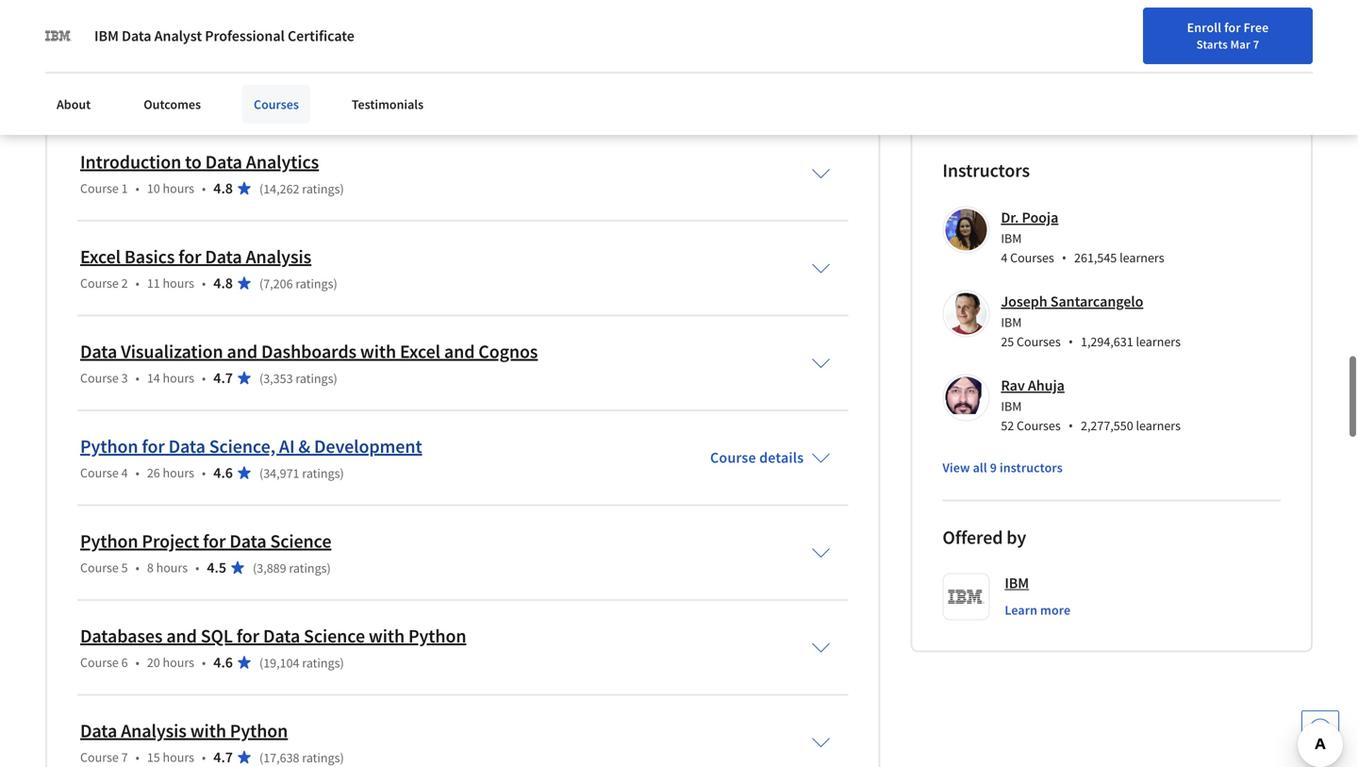 Task type: vqa. For each thing, say whether or not it's contained in the screenshot.
It to the bottom
no



Task type: describe. For each thing, give the bounding box(es) containing it.
project
[[142, 529, 199, 553]]

4.8 for data
[[214, 179, 233, 198]]

skills.
[[176, 45, 211, 64]]

( for analysis
[[259, 275, 264, 292]]

learn
[[1005, 602, 1038, 619]]

2 the from the left
[[128, 22, 149, 41]]

testimonials
[[352, 96, 424, 113]]

for up 26 in the bottom left of the page
[[142, 435, 165, 458]]

designed
[[561, 22, 619, 41]]

9
[[991, 459, 998, 476]]

4.7 for and
[[214, 368, 233, 387]]

databases and sql for data science with python link
[[80, 624, 467, 648]]

learners for santarcangelo
[[1137, 333, 1182, 350]]

261,545
[[1075, 249, 1118, 266]]

1 vertical spatial to
[[185, 150, 202, 174]]

1 the from the left
[[61, 22, 82, 41]]

courses for dr.
[[1011, 249, 1055, 266]]

data analysis with python
[[80, 719, 288, 743]]

your
[[703, 22, 732, 41]]

of
[[112, 22, 125, 41]]

data visualization and dashboards with excel and cognos
[[80, 340, 538, 363]]

data up 19,104 at the bottom left of page
[[263, 624, 300, 648]]

) right 17,638
[[340, 749, 344, 766]]

view all 9 instructors button
[[943, 458, 1063, 477]]

learners for pooja
[[1120, 249, 1165, 266]]

ibm link
[[1005, 573, 1030, 593]]

( 14,262 ratings )
[[259, 180, 344, 197]]

26
[[147, 464, 160, 481]]

14
[[147, 369, 160, 386]]

course 7 • 15 hours •
[[80, 749, 206, 766]]

analytics
[[246, 150, 319, 174]]

course details
[[711, 448, 804, 467]]

• inside joseph santarcangelo ibm 25 courses • 1,294,631 learners
[[1069, 333, 1074, 351]]

• right 5
[[135, 559, 140, 576]]

introduction
[[80, 150, 181, 174]]

course 2 • 11 hours •
[[80, 275, 206, 292]]

about
[[57, 96, 91, 113]]

52
[[1002, 417, 1015, 434]]

complete
[[239, 22, 299, 41]]

ibm learn more
[[1005, 574, 1071, 619]]

course for data analysis with python
[[80, 749, 119, 766]]

course for python project for data science
[[80, 559, 119, 576]]

for inside enroll for free starts mar 7
[[1225, 19, 1242, 36]]

17,638
[[264, 749, 300, 766]]

introduction to data analytics
[[80, 150, 319, 174]]

2 vertical spatial with
[[190, 719, 226, 743]]

hours for basics
[[163, 275, 194, 292]]

course for introduction to data analytics
[[80, 180, 119, 197]]

data up the course 7 • 15 hours •
[[80, 719, 117, 743]]

for right sql
[[237, 624, 260, 648]]

you
[[213, 22, 236, 41]]

1 vertical spatial with
[[369, 624, 405, 648]]

hours for visualization
[[163, 369, 194, 386]]

4.6 for for
[[214, 653, 233, 672]]

hours for analysis
[[163, 749, 194, 766]]

3,353
[[264, 370, 293, 387]]

enroll for free starts mar 7
[[1188, 19, 1270, 52]]

ratings for ai
[[302, 465, 340, 482]]

ibm for dr. pooja
[[1002, 230, 1022, 247]]

( 19,104 ratings )
[[259, 654, 344, 671]]

all
[[973, 459, 988, 476]]

joseph santarcangelo link
[[1002, 292, 1144, 311]]

analyst
[[128, 45, 173, 64]]

course 6 • 20 hours •
[[80, 654, 206, 671]]

1 vertical spatial science
[[304, 624, 365, 648]]

rav ahuja image
[[946, 377, 987, 418]]

showcase
[[638, 22, 700, 41]]

details
[[760, 448, 804, 467]]

offered by
[[943, 526, 1027, 549]]

34,971
[[264, 465, 300, 482]]

ratings for data
[[302, 654, 340, 671]]

real-
[[312, 22, 341, 41]]

data up 3,889
[[230, 529, 267, 553]]

15
[[147, 749, 160, 766]]

4.8 for for
[[214, 274, 233, 293]]

hours for to
[[163, 180, 194, 197]]

( for ai
[[259, 465, 264, 482]]

• right 3
[[135, 369, 140, 386]]

( for data
[[259, 654, 264, 671]]

) for ai
[[340, 465, 344, 482]]

at the end of the program, you complete a real-world capstone project specifically designed to showcase your newly learned data analyst skills.
[[45, 22, 775, 64]]

basics
[[124, 245, 175, 268]]

free
[[1244, 19, 1270, 36]]

python for data science, ai & development link
[[80, 435, 422, 458]]

1,294,631
[[1081, 333, 1134, 350]]

ibm image
[[45, 23, 72, 49]]

( 34,971 ratings )
[[259, 465, 344, 482]]

ratings for with
[[296, 370, 334, 387]]

&
[[299, 435, 311, 458]]

ibm data analyst professional certificate
[[94, 26, 355, 45]]

25
[[1002, 333, 1015, 350]]

pooja
[[1023, 208, 1059, 227]]

2
[[121, 275, 128, 292]]

• right 2
[[135, 275, 140, 292]]

visualization
[[121, 340, 223, 363]]

databases
[[80, 624, 163, 648]]

mar
[[1231, 37, 1251, 52]]

databases and sql for data science with python
[[80, 624, 467, 648]]

starts
[[1197, 37, 1229, 52]]

joseph santarcangelo image
[[946, 293, 987, 335]]

• inside rav ahuja ibm 52 courses • 2,277,550 learners
[[1069, 417, 1074, 435]]

data right end
[[122, 26, 151, 45]]

newly
[[735, 22, 772, 41]]

data right basics
[[205, 245, 242, 268]]

course details button
[[696, 422, 846, 494]]

ratings for analysis
[[296, 275, 334, 292]]

1 horizontal spatial analysis
[[246, 245, 312, 268]]

1 vertical spatial analysis
[[121, 719, 187, 743]]

1 horizontal spatial and
[[227, 340, 258, 363]]

4.7 for with
[[214, 748, 233, 767]]

( down data analysis with python
[[259, 749, 264, 766]]

project
[[441, 22, 485, 41]]

ratings right 14,262
[[302, 180, 340, 197]]

19,104
[[264, 654, 300, 671]]

• down excel basics for data analysis link
[[202, 275, 206, 292]]

python project for data science link
[[80, 529, 332, 553]]

view all 9 instructors
[[943, 459, 1063, 476]]

rav
[[1002, 376, 1026, 395]]

ibm for joseph santarcangelo
[[1002, 314, 1022, 331]]

• down sql
[[202, 654, 206, 671]]

) for science
[[327, 560, 331, 577]]



Task type: locate. For each thing, give the bounding box(es) containing it.
4.6 down science,
[[214, 463, 233, 482]]

hours right 26 in the bottom left of the page
[[163, 464, 194, 481]]

3
[[121, 369, 128, 386]]

4.6 for science,
[[214, 463, 233, 482]]

0 vertical spatial to
[[622, 22, 635, 41]]

ratings down &
[[302, 465, 340, 482]]

python for data science, ai & development
[[80, 435, 422, 458]]

introduction to data analytics link
[[80, 150, 319, 174]]

hours right 20 at bottom
[[163, 654, 194, 671]]

4.7 left 3,353
[[214, 368, 233, 387]]

to up 'course 1 • 10 hours •'
[[185, 150, 202, 174]]

4.6
[[214, 463, 233, 482], [214, 653, 233, 672]]

• down visualization
[[202, 369, 206, 386]]

ibm inside rav ahuja ibm 52 courses • 2,277,550 learners
[[1002, 398, 1022, 415]]

0 horizontal spatial analysis
[[121, 719, 187, 743]]

1 vertical spatial 7
[[121, 749, 128, 766]]

to inside at the end of the program, you complete a real-world capstone project specifically designed to showcase your newly learned data analyst skills.
[[622, 22, 635, 41]]

( right 4.5
[[253, 560, 257, 577]]

14,262
[[264, 180, 300, 197]]

4.6 down sql
[[214, 653, 233, 672]]

) down data visualization and dashboards with excel and cognos link
[[334, 370, 338, 387]]

data up course 4 • 26 hours •
[[169, 435, 206, 458]]

) for analysis
[[334, 275, 338, 292]]

1 4.6 from the top
[[214, 463, 233, 482]]

rav ahuja link
[[1002, 376, 1065, 395]]

dr. pooja ibm 4 courses • 261,545 learners
[[1002, 208, 1165, 267]]

instructors
[[1000, 459, 1063, 476]]

( 3,353 ratings )
[[259, 370, 338, 387]]

data left analytics
[[205, 150, 242, 174]]

by
[[1007, 526, 1027, 549]]

course left details on the bottom right of the page
[[711, 448, 757, 467]]

course for databases and sql for data science with python
[[80, 654, 119, 671]]

0 vertical spatial science
[[270, 529, 332, 553]]

0 vertical spatial 4.8
[[214, 179, 233, 198]]

menu item
[[1021, 19, 1142, 80]]

ibm for rav ahuja
[[1002, 398, 1022, 415]]

hours right 8
[[156, 559, 188, 576]]

course for python for data science, ai & development
[[80, 464, 119, 481]]

analyst
[[154, 26, 202, 45]]

ibm inside ibm learn more
[[1005, 574, 1030, 593]]

coursera image
[[23, 15, 142, 46]]

• left 26 in the bottom left of the page
[[135, 464, 140, 481]]

world
[[341, 22, 377, 41]]

ratings right 19,104 at the bottom left of page
[[302, 654, 340, 671]]

• left 1,294,631
[[1069, 333, 1074, 351]]

enroll
[[1188, 19, 1222, 36]]

data visualization and dashboards with excel and cognos link
[[80, 340, 538, 363]]

excel basics for data analysis link
[[80, 245, 312, 268]]

0 vertical spatial with
[[360, 340, 396, 363]]

1 horizontal spatial 7
[[1254, 37, 1260, 52]]

certificate
[[288, 26, 355, 45]]

) right '7,206' at the top of page
[[334, 275, 338, 292]]

• inside dr. pooja ibm 4 courses • 261,545 learners
[[1062, 249, 1067, 267]]

hours right 10
[[163, 180, 194, 197]]

the right of
[[128, 22, 149, 41]]

outcomes
[[144, 96, 201, 113]]

learners for ahuja
[[1137, 417, 1182, 434]]

course left 3
[[80, 369, 119, 386]]

(
[[259, 180, 264, 197], [259, 275, 264, 292], [259, 370, 264, 387], [259, 465, 264, 482], [253, 560, 257, 577], [259, 654, 264, 671], [259, 749, 264, 766]]

course left '1'
[[80, 180, 119, 197]]

learners inside dr. pooja ibm 4 courses • 261,545 learners
[[1120, 249, 1165, 266]]

course inside dropdown button
[[711, 448, 757, 467]]

for
[[1225, 19, 1242, 36], [179, 245, 201, 268], [142, 435, 165, 458], [203, 529, 226, 553], [237, 624, 260, 648]]

python project for data science
[[80, 529, 332, 553]]

0 vertical spatial excel
[[80, 245, 121, 268]]

2 4.7 from the top
[[214, 748, 233, 767]]

) right 3,889
[[327, 560, 331, 577]]

course for excel basics for data analysis
[[80, 275, 119, 292]]

) for with
[[334, 370, 338, 387]]

ratings right '7,206' at the top of page
[[296, 275, 334, 292]]

python
[[80, 435, 138, 458], [80, 529, 138, 553], [409, 624, 467, 648], [230, 719, 288, 743]]

ibm inside dr. pooja ibm 4 courses • 261,545 learners
[[1002, 230, 1022, 247]]

ibm inside joseph santarcangelo ibm 25 courses • 1,294,631 learners
[[1002, 314, 1022, 331]]

0 horizontal spatial 4
[[121, 464, 128, 481]]

science up ( 19,104 ratings )
[[304, 624, 365, 648]]

• down data analysis with python
[[202, 749, 206, 766]]

0 horizontal spatial the
[[61, 22, 82, 41]]

11
[[147, 275, 160, 292]]

and left cognos
[[444, 340, 475, 363]]

4.7 down data analysis with python
[[214, 748, 233, 767]]

• down introduction to data analytics
[[202, 180, 206, 197]]

courses inside dr. pooja ibm 4 courses • 261,545 learners
[[1011, 249, 1055, 266]]

7
[[1254, 37, 1260, 52], [121, 749, 128, 766]]

data analysis with python link
[[80, 719, 288, 743]]

courses
[[254, 96, 299, 113], [1011, 249, 1055, 266], [1017, 333, 1061, 350], [1017, 417, 1061, 434]]

4 down dr. on the top
[[1002, 249, 1008, 266]]

learners inside joseph santarcangelo ibm 25 courses • 1,294,631 learners
[[1137, 333, 1182, 350]]

ibm up learn
[[1005, 574, 1030, 593]]

7,206
[[264, 275, 293, 292]]

1
[[121, 180, 128, 197]]

1 horizontal spatial the
[[128, 22, 149, 41]]

excel left basics
[[80, 245, 121, 268]]

hours for for
[[163, 464, 194, 481]]

1 vertical spatial learners
[[1137, 333, 1182, 350]]

1 vertical spatial 4
[[121, 464, 128, 481]]

0 vertical spatial 7
[[1254, 37, 1260, 52]]

) down development
[[340, 465, 344, 482]]

course 1 • 10 hours •
[[80, 180, 206, 197]]

excel basics for data analysis
[[80, 245, 312, 268]]

1 vertical spatial 4.6
[[214, 653, 233, 672]]

rav ahuja ibm 52 courses • 2,277,550 learners
[[1002, 376, 1182, 435]]

hours right 14
[[163, 369, 194, 386]]

courses for rav
[[1017, 417, 1061, 434]]

joseph
[[1002, 292, 1048, 311]]

and left sql
[[166, 624, 197, 648]]

ratings right 17,638
[[302, 749, 340, 766]]

and
[[227, 340, 258, 363], [444, 340, 475, 363], [166, 624, 197, 648]]

ibm right learned
[[94, 26, 119, 45]]

• left 261,545
[[1062, 249, 1067, 267]]

• right 6
[[135, 654, 140, 671]]

hours right 15
[[163, 749, 194, 766]]

ai
[[279, 435, 295, 458]]

courses link
[[243, 85, 310, 124]]

0 vertical spatial 4.7
[[214, 368, 233, 387]]

4 inside dr. pooja ibm 4 courses • 261,545 learners
[[1002, 249, 1008, 266]]

courses right 25
[[1017, 333, 1061, 350]]

ratings for science
[[289, 560, 327, 577]]

outcomes link
[[132, 85, 212, 124]]

) right 19,104 at the bottom left of page
[[340, 654, 344, 671]]

to right designed at the top of page
[[622, 22, 635, 41]]

data up course 3 • 14 hours • on the left of page
[[80, 340, 117, 363]]

learners right 1,294,631
[[1137, 333, 1182, 350]]

1 horizontal spatial excel
[[400, 340, 441, 363]]

analysis up '7,206' at the top of page
[[246, 245, 312, 268]]

program,
[[152, 22, 210, 41]]

hours for and
[[163, 654, 194, 671]]

10
[[147, 180, 160, 197]]

• right 26 in the bottom left of the page
[[202, 464, 206, 481]]

1 horizontal spatial 4
[[1002, 249, 1008, 266]]

0 horizontal spatial 7
[[121, 749, 128, 766]]

courses inside "link"
[[254, 96, 299, 113]]

and left dashboards
[[227, 340, 258, 363]]

course 3 • 14 hours •
[[80, 369, 206, 386]]

4.8 down excel basics for data analysis
[[214, 274, 233, 293]]

courses down dr. pooja link
[[1011, 249, 1055, 266]]

more
[[1041, 602, 1071, 619]]

ratings right 3,889
[[289, 560, 327, 577]]

course for data visualization and dashboards with excel and cognos
[[80, 369, 119, 386]]

0 vertical spatial 4.6
[[214, 463, 233, 482]]

excel left cognos
[[400, 340, 441, 363]]

1 vertical spatial 4.8
[[214, 274, 233, 293]]

hours for project
[[156, 559, 188, 576]]

0 horizontal spatial excel
[[80, 245, 121, 268]]

0 horizontal spatial to
[[185, 150, 202, 174]]

4 left 26 in the bottom left of the page
[[121, 464, 128, 481]]

about link
[[45, 85, 102, 124]]

• right '1'
[[135, 180, 140, 197]]

courses inside rav ahuja ibm 52 courses • 2,277,550 learners
[[1017, 417, 1061, 434]]

• left 15
[[135, 749, 140, 766]]

0 vertical spatial 4
[[1002, 249, 1008, 266]]

courses right the 52
[[1017, 417, 1061, 434]]

( down dashboards
[[259, 370, 264, 387]]

ibm
[[94, 26, 119, 45], [1002, 230, 1022, 247], [1002, 314, 1022, 331], [1002, 398, 1022, 415], [1005, 574, 1030, 593]]

0 horizontal spatial and
[[166, 624, 197, 648]]

view
[[943, 459, 971, 476]]

) right 14,262
[[340, 180, 344, 197]]

8
[[147, 559, 154, 576]]

data
[[96, 45, 125, 64]]

7 right mar on the right of the page
[[1254, 37, 1260, 52]]

learn more button
[[1005, 601, 1071, 620]]

courses up analytics
[[254, 96, 299, 113]]

7 left 15
[[121, 749, 128, 766]]

at
[[45, 22, 58, 41]]

the right at
[[61, 22, 82, 41]]

2 4.6 from the top
[[214, 653, 233, 672]]

hours right 11
[[163, 275, 194, 292]]

4
[[1002, 249, 1008, 266], [121, 464, 128, 481]]

for up mar on the right of the page
[[1225, 19, 1242, 36]]

dr. pooja image
[[946, 209, 987, 251]]

science,
[[209, 435, 276, 458]]

1 4.8 from the top
[[214, 179, 233, 198]]

( down analytics
[[259, 180, 264, 197]]

( for science
[[253, 560, 257, 577]]

course left 5
[[80, 559, 119, 576]]

development
[[314, 435, 422, 458]]

santarcangelo
[[1051, 292, 1144, 311]]

1 vertical spatial 4.7
[[214, 748, 233, 767]]

ibm down dr. on the top
[[1002, 230, 1022, 247]]

2 vertical spatial learners
[[1137, 417, 1182, 434]]

• left 2,277,550
[[1069, 417, 1074, 435]]

2,277,550
[[1081, 417, 1134, 434]]

analysis
[[246, 245, 312, 268], [121, 719, 187, 743]]

dr. pooja link
[[1002, 208, 1059, 227]]

1 horizontal spatial to
[[622, 22, 635, 41]]

2 horizontal spatial and
[[444, 340, 475, 363]]

dashboards
[[261, 340, 357, 363]]

1 4.7 from the top
[[214, 368, 233, 387]]

4.8 down introduction to data analytics
[[214, 179, 233, 198]]

( 3,889 ratings )
[[253, 560, 331, 577]]

science up ( 3,889 ratings )
[[270, 529, 332, 553]]

for up 4.5
[[203, 529, 226, 553]]

hours
[[163, 180, 194, 197], [163, 275, 194, 292], [163, 369, 194, 386], [163, 464, 194, 481], [156, 559, 188, 576], [163, 654, 194, 671], [163, 749, 194, 766]]

course left 2
[[80, 275, 119, 292]]

a
[[302, 22, 309, 41]]

courses inside joseph santarcangelo ibm 25 courses • 1,294,631 learners
[[1017, 333, 1061, 350]]

specifically
[[488, 22, 558, 41]]

course left 6
[[80, 654, 119, 671]]

analysis up 15
[[121, 719, 187, 743]]

learners inside rav ahuja ibm 52 courses • 2,277,550 learners
[[1137, 417, 1182, 434]]

help center image
[[1310, 718, 1333, 741]]

( 7,206 ratings )
[[259, 275, 338, 292]]

•
[[135, 180, 140, 197], [202, 180, 206, 197], [1062, 249, 1067, 267], [135, 275, 140, 292], [202, 275, 206, 292], [1069, 333, 1074, 351], [135, 369, 140, 386], [202, 369, 206, 386], [1069, 417, 1074, 435], [135, 464, 140, 481], [202, 464, 206, 481], [135, 559, 140, 576], [195, 559, 199, 576], [135, 654, 140, 671], [202, 654, 206, 671], [135, 749, 140, 766], [202, 749, 206, 766]]

7 inside enroll for free starts mar 7
[[1254, 37, 1260, 52]]

• left 4.5
[[195, 559, 199, 576]]

learners right 2,277,550
[[1137, 417, 1182, 434]]

ratings down data visualization and dashboards with excel and cognos link
[[296, 370, 334, 387]]

end
[[85, 22, 109, 41]]

( 17,638 ratings )
[[259, 749, 344, 766]]

ibm up the 52
[[1002, 398, 1022, 415]]

( down excel basics for data analysis link
[[259, 275, 264, 292]]

None search field
[[269, 12, 580, 50]]

course 4 • 26 hours •
[[80, 464, 206, 481]]

course left 26 in the bottom left of the page
[[80, 464, 119, 481]]

learned
[[45, 45, 93, 64]]

1 vertical spatial excel
[[400, 340, 441, 363]]

learners right 261,545
[[1120, 249, 1165, 266]]

ibm up 25
[[1002, 314, 1022, 331]]

( down databases and sql for data science with python
[[259, 654, 264, 671]]

0 vertical spatial learners
[[1120, 249, 1165, 266]]

offered
[[943, 526, 1004, 549]]

course 5 • 8 hours •
[[80, 559, 199, 576]]

dr.
[[1002, 208, 1020, 227]]

( down the python for data science, ai & development link
[[259, 465, 264, 482]]

2 4.8 from the top
[[214, 274, 233, 293]]

courses for joseph
[[1017, 333, 1061, 350]]

for right basics
[[179, 245, 201, 268]]

excel
[[80, 245, 121, 268], [400, 340, 441, 363]]

0 vertical spatial analysis
[[246, 245, 312, 268]]

( for with
[[259, 370, 264, 387]]

) for data
[[340, 654, 344, 671]]

course left 15
[[80, 749, 119, 766]]



